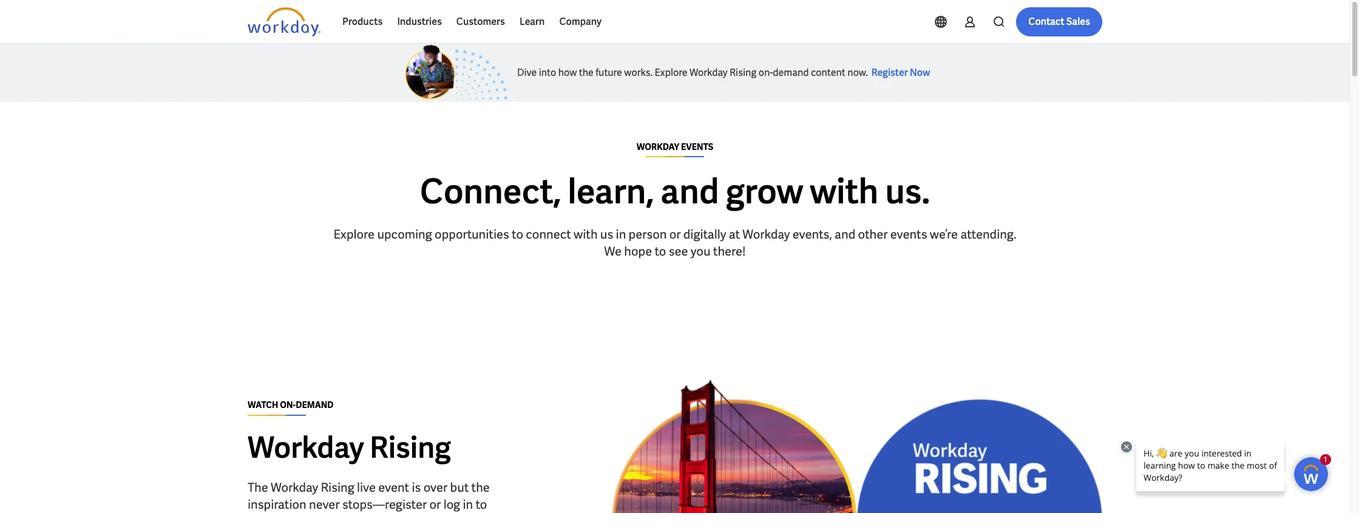 Task type: locate. For each thing, give the bounding box(es) containing it.
or
[[670, 227, 681, 242], [430, 497, 441, 513]]

2 vertical spatial rising
[[321, 480, 354, 496]]

inspiration
[[248, 497, 306, 513]]

0 vertical spatial or
[[670, 227, 681, 242]]

company button
[[552, 7, 609, 36]]

at
[[729, 227, 740, 242]]

workday rising
[[248, 429, 451, 467]]

0 horizontal spatial explore
[[334, 227, 375, 242]]

explore
[[655, 66, 688, 79], [334, 227, 375, 242]]

and left other
[[835, 227, 856, 242]]

1 horizontal spatial in
[[616, 227, 626, 242]]

and inside explore upcoming opportunities to connect with us in person or digitally at workday events, and other events we're attending. we hope to see you there!
[[835, 227, 856, 242]]

but
[[450, 480, 469, 496]]

explore inside explore upcoming opportunities to connect with us in person or digitally at workday events, and other events we're attending. we hope to see you there!
[[334, 227, 375, 242]]

1 vertical spatial or
[[430, 497, 441, 513]]

1 vertical spatial explore
[[334, 227, 375, 242]]

workday right at
[[743, 227, 790, 242]]

0 vertical spatial in
[[616, 227, 626, 242]]

now.
[[848, 66, 868, 79]]

in right log
[[463, 497, 473, 513]]

1 vertical spatial and
[[835, 227, 856, 242]]

into
[[539, 66, 556, 79]]

live
[[357, 480, 376, 496]]

the
[[248, 480, 268, 496]]

industries
[[397, 15, 442, 28]]

to left connect
[[512, 227, 523, 242]]

log
[[444, 497, 460, 513]]

other
[[858, 227, 888, 242]]

customers button
[[449, 7, 512, 36]]

see
[[669, 244, 688, 259]]

or inside explore upcoming opportunities to connect with us in person or digitally at workday events, and other events we're attending. we hope to see you there!
[[670, 227, 681, 242]]

0 vertical spatial with
[[810, 169, 879, 214]]

1 vertical spatial rising
[[370, 429, 451, 467]]

event
[[378, 480, 409, 496]]

1 horizontal spatial or
[[670, 227, 681, 242]]

0 horizontal spatial or
[[430, 497, 441, 513]]

with up other
[[810, 169, 879, 214]]

grow
[[726, 169, 804, 214]]

explore right the works.
[[655, 66, 688, 79]]

0 horizontal spatial in
[[463, 497, 473, 513]]

rising inside the workday rising live event is over but the inspiration never stops—register or log in t
[[321, 480, 354, 496]]

register
[[872, 66, 908, 79]]

1 horizontal spatial with
[[810, 169, 879, 214]]

1 vertical spatial the
[[472, 480, 490, 496]]

0 horizontal spatial with
[[574, 227, 598, 242]]

in right us
[[616, 227, 626, 242]]

0 vertical spatial and
[[661, 169, 719, 214]]

over
[[424, 480, 448, 496]]

0 horizontal spatial and
[[661, 169, 719, 214]]

1 horizontal spatial to
[[655, 244, 666, 259]]

with
[[810, 169, 879, 214], [574, 227, 598, 242]]

go to the homepage image
[[248, 7, 321, 36]]

2 horizontal spatial rising
[[730, 66, 757, 79]]

0 vertical spatial the
[[579, 66, 594, 79]]

or left log
[[430, 497, 441, 513]]

us.
[[885, 169, 930, 214]]

1 vertical spatial with
[[574, 227, 598, 242]]

0 horizontal spatial rising
[[321, 480, 354, 496]]

on-
[[280, 400, 296, 411]]

0 horizontal spatial the
[[472, 480, 490, 496]]

rising
[[730, 66, 757, 79], [370, 429, 451, 467], [321, 480, 354, 496]]

register now link
[[868, 65, 934, 80]]

or up see
[[670, 227, 681, 242]]

workday up inspiration on the left bottom of the page
[[271, 480, 318, 496]]

connect, learn, and grow with us.
[[420, 169, 930, 214]]

0 vertical spatial rising
[[730, 66, 757, 79]]

1 horizontal spatial rising
[[370, 429, 451, 467]]

opportunities
[[435, 227, 509, 242]]

in
[[616, 227, 626, 242], [463, 497, 473, 513]]

products
[[342, 15, 383, 28]]

explore left upcoming
[[334, 227, 375, 242]]

workday events
[[637, 141, 714, 152]]

person
[[629, 227, 667, 242]]

the right but
[[472, 480, 490, 496]]

the workday rising live event is over but the inspiration never stops—register or log in t
[[248, 480, 517, 513]]

with left us
[[574, 227, 598, 242]]

0 horizontal spatial to
[[512, 227, 523, 242]]

future
[[596, 66, 622, 79]]

us
[[600, 227, 614, 242]]

the
[[579, 66, 594, 79], [472, 480, 490, 496]]

dive
[[517, 66, 537, 79]]

customers
[[457, 15, 505, 28]]

we
[[605, 244, 622, 259]]

contact sales link
[[1017, 7, 1103, 36]]

1 horizontal spatial and
[[835, 227, 856, 242]]

1 vertical spatial to
[[655, 244, 666, 259]]

rising left on-
[[730, 66, 757, 79]]

or inside the workday rising live event is over but the inspiration never stops—register or log in t
[[430, 497, 441, 513]]

upcoming
[[377, 227, 432, 242]]

the right how
[[579, 66, 594, 79]]

connect
[[526, 227, 571, 242]]

0 vertical spatial explore
[[655, 66, 688, 79]]

explore upcoming opportunities to connect with us in person or digitally at workday events, and other events we're attending. we hope to see you there!
[[334, 227, 1017, 259]]

and
[[661, 169, 719, 214], [835, 227, 856, 242]]

workday
[[690, 66, 728, 79], [637, 141, 680, 152], [743, 227, 790, 242], [248, 429, 364, 467], [271, 480, 318, 496]]

learn button
[[512, 7, 552, 36]]

1 vertical spatial in
[[463, 497, 473, 513]]

to left see
[[655, 244, 666, 259]]

and down "events"
[[661, 169, 719, 214]]

how
[[558, 66, 577, 79]]

rising up is
[[370, 429, 451, 467]]

to
[[512, 227, 523, 242], [655, 244, 666, 259]]

rising up never
[[321, 480, 354, 496]]



Task type: describe. For each thing, give the bounding box(es) containing it.
in inside explore upcoming opportunities to connect with us in person or digitally at workday events, and other events we're attending. we hope to see you there!
[[616, 227, 626, 242]]

there!
[[713, 244, 746, 259]]

stops—register
[[342, 497, 427, 513]]

attending.
[[961, 227, 1017, 242]]

products button
[[335, 7, 390, 36]]

contact sales
[[1029, 15, 1091, 28]]

we're
[[930, 227, 958, 242]]

events,
[[793, 227, 832, 242]]

works.
[[624, 66, 653, 79]]

content
[[811, 66, 846, 79]]

industries button
[[390, 7, 449, 36]]

watch
[[248, 400, 278, 411]]

demand
[[296, 400, 334, 411]]

workday inside explore upcoming opportunities to connect with us in person or digitally at workday events, and other events we're attending. we hope to see you there!
[[743, 227, 790, 242]]

workday left "events"
[[637, 141, 680, 152]]

hope
[[624, 244, 652, 259]]

sales
[[1067, 15, 1091, 28]]

1 horizontal spatial explore
[[655, 66, 688, 79]]

watch on-demand
[[248, 400, 334, 411]]

is
[[412, 480, 421, 496]]

now
[[910, 66, 931, 79]]

workday left on-
[[690, 66, 728, 79]]

workday down the demand
[[248, 429, 364, 467]]

learn
[[520, 15, 545, 28]]

connect,
[[420, 169, 561, 214]]

learn,
[[568, 169, 654, 214]]

0 vertical spatial to
[[512, 227, 523, 242]]

contact
[[1029, 15, 1065, 28]]

'' image
[[405, 44, 508, 102]]

events
[[891, 227, 928, 242]]

golden gate bridge in san francisco. image
[[612, 347, 1103, 513]]

never
[[309, 497, 340, 513]]

dive into how the future works. explore workday rising on-demand content now. register now
[[517, 66, 931, 79]]

workday inside the workday rising live event is over but the inspiration never stops—register or log in t
[[271, 480, 318, 496]]

on-
[[759, 66, 773, 79]]

company
[[560, 15, 602, 28]]

in inside the workday rising live event is over but the inspiration never stops—register or log in t
[[463, 497, 473, 513]]

with inside explore upcoming opportunities to connect with us in person or digitally at workday events, and other events we're attending. we hope to see you there!
[[574, 227, 598, 242]]

digitally
[[684, 227, 726, 242]]

1 horizontal spatial the
[[579, 66, 594, 79]]

you
[[691, 244, 711, 259]]

events
[[681, 141, 714, 152]]

the inside the workday rising live event is over but the inspiration never stops—register or log in t
[[472, 480, 490, 496]]

demand
[[773, 66, 809, 79]]



Task type: vqa. For each thing, say whether or not it's contained in the screenshot.
CUSTOMER
no



